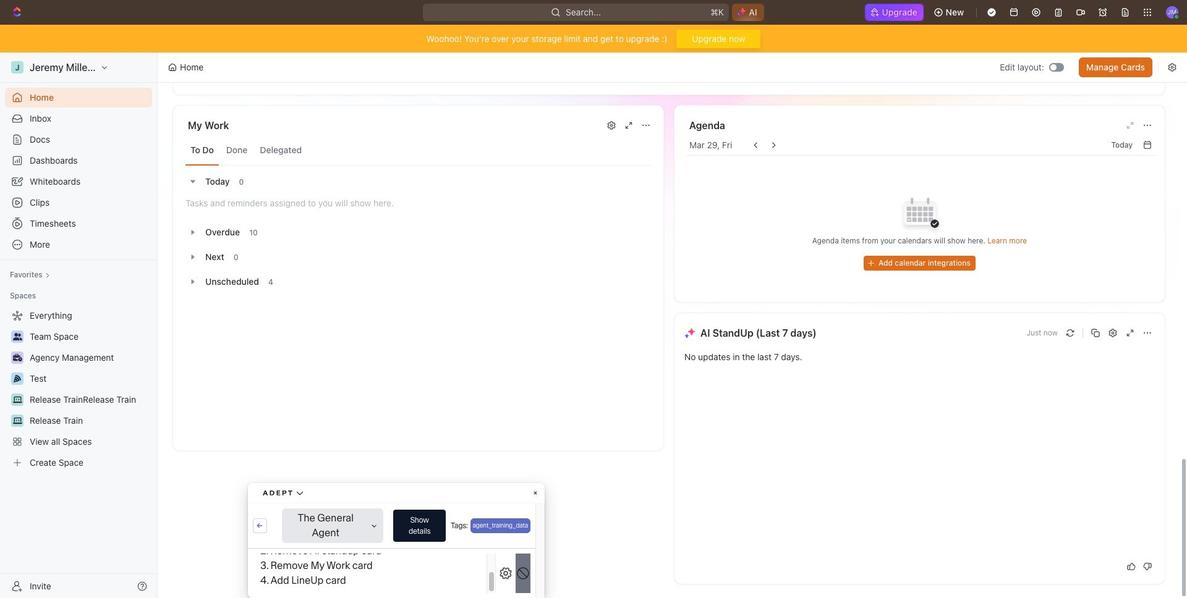 Task type: vqa. For each thing, say whether or not it's contained in the screenshot.
Project 2
no



Task type: locate. For each thing, give the bounding box(es) containing it.
tree
[[5, 306, 152, 473]]

business time image
[[13, 354, 22, 362]]

0 vertical spatial laptop code image
[[13, 397, 22, 404]]

laptop code image
[[13, 397, 22, 404], [13, 418, 22, 425]]

tab list
[[186, 135, 651, 166]]

tree inside sidebar navigation
[[5, 306, 152, 473]]

sidebar navigation
[[0, 53, 160, 599]]

1 laptop code image from the top
[[13, 397, 22, 404]]

2 laptop code image from the top
[[13, 418, 22, 425]]

1 vertical spatial laptop code image
[[13, 418, 22, 425]]



Task type: describe. For each thing, give the bounding box(es) containing it.
jeremy miller's workspace, , element
[[11, 61, 24, 74]]

user group image
[[13, 333, 22, 341]]

pizza slice image
[[14, 376, 21, 383]]



